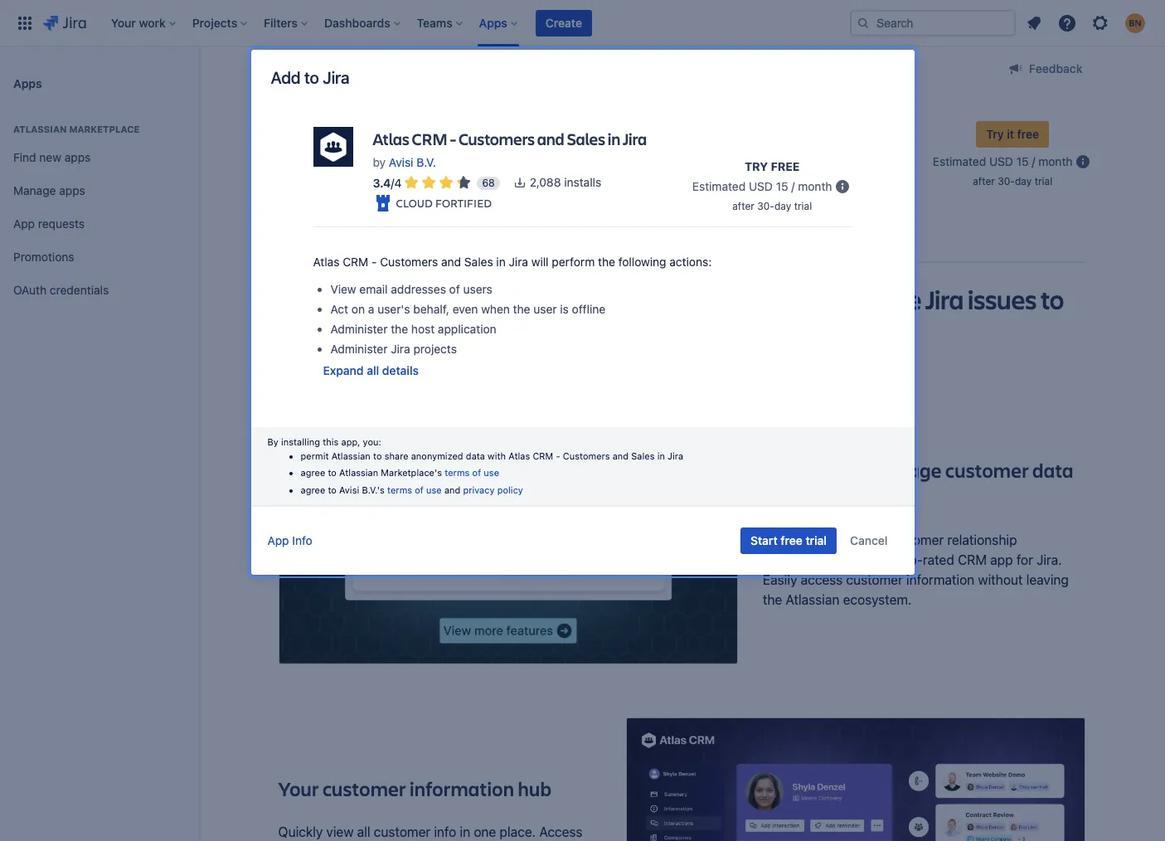 Task type: locate. For each thing, give the bounding box(es) containing it.
2,088 inside add to jira dialog
[[530, 175, 561, 189]]

after down try it free button
[[973, 175, 995, 187]]

avisi b.v. link for gain customer insight with the #1 crm app for jira. relate jira issues to your customer information and sales in atlas crm
[[394, 141, 441, 155]]

information
[[444, 315, 577, 350], [907, 572, 975, 587], [410, 776, 514, 802]]

68
[[487, 170, 500, 183], [482, 176, 495, 189]]

with down power
[[845, 552, 870, 567]]

/ down try it free button
[[1032, 154, 1036, 168]]

1 horizontal spatial after 30-day trial
[[973, 175, 1053, 187]]

app
[[717, 282, 760, 317], [990, 552, 1013, 567]]

sales inside by installing this app, you: permit atlassian to share anonymized data with atlas crm - customers and sales in jira agree to atlassian marketplace's terms of use agree to avisi b.v. 's terms of use and privacy policy
[[631, 450, 655, 461]]

apps for marketplace apps
[[402, 62, 428, 76]]

atlas crm - customers and sales in jira will perform the following actions:
[[313, 255, 712, 269]]

-
[[455, 114, 461, 136], [450, 128, 456, 150], [372, 255, 377, 269], [556, 450, 560, 461]]

1 vertical spatial cloud fortified
[[396, 195, 492, 211]]

jira image
[[43, 13, 86, 33], [43, 13, 86, 33]]

jira link
[[272, 60, 313, 80]]

2,088 down atlas crm - customers and sales in jira by avisi b.v.
[[530, 175, 561, 189]]

and inside atlas crm - customers and sales in jira by avisi b.v.
[[537, 128, 564, 150]]

search image
[[857, 16, 870, 29]]

1 vertical spatial trial
[[794, 200, 812, 212]]

avisi up cloud fortified app badge icon
[[389, 155, 413, 169]]

app down manage
[[13, 216, 35, 230]]

download icon image inside add to jira dialog
[[513, 176, 526, 189]]

atlas
[[378, 114, 414, 136], [373, 128, 409, 150], [313, 255, 340, 269], [715, 315, 774, 350], [509, 450, 530, 461]]

try free
[[745, 159, 800, 173]]

unlock the power of customer relationship management with our top-rated crm app for jira. easily access customer information without leaving the atlassian ecosystem.
[[763, 532, 1069, 607]]

with inside by installing this app, you: permit atlassian to share anonymized data with atlas crm - customers and sales in jira agree to atlassian marketplace's terms of use agree to avisi b.v. 's terms of use and privacy policy
[[488, 450, 506, 461]]

terms down anonymized
[[445, 467, 470, 478]]

3.4 inside add to jira dialog
[[373, 175, 391, 190]]

details
[[382, 363, 419, 377]]

30-
[[998, 175, 1015, 187], [757, 200, 775, 212]]

1 horizontal spatial 30-
[[998, 175, 1015, 187]]

1 horizontal spatial use
[[484, 467, 499, 478]]

0 horizontal spatial use
[[426, 484, 442, 495]]

0 vertical spatial free
[[1017, 126, 1039, 141]]

30- down try it free button
[[998, 175, 1015, 187]]

0 vertical spatial all
[[367, 363, 379, 377]]

0 vertical spatial after
[[973, 175, 995, 187]]

use down the "marketplace's"
[[426, 484, 442, 495]]

1 vertical spatial free
[[771, 159, 800, 173]]

try inside add to jira dialog
[[745, 159, 768, 173]]

use up the privacy policy link
[[484, 467, 499, 478]]

2,088 installs down atlas crm - customers and sales in jira by avisi b.v.
[[530, 175, 602, 189]]

feedback
[[1029, 61, 1083, 75]]

the up management
[[808, 532, 828, 547]]

1 horizontal spatial marketplace
[[333, 62, 399, 76]]

try for try free
[[745, 159, 768, 173]]

oauth credentials
[[13, 282, 109, 297]]

1 horizontal spatial try
[[986, 126, 1004, 141]]

0 vertical spatial app
[[13, 216, 35, 230]]

all inside quickly view all customer info in one place. access
[[357, 825, 370, 840]]

0 horizontal spatial app
[[13, 216, 35, 230]]

access
[[801, 572, 843, 587]]

editor info icon image
[[1073, 151, 1093, 171], [832, 177, 852, 197]]

apps right new
[[65, 150, 91, 164]]

data
[[466, 450, 485, 461], [1033, 457, 1074, 484]]

of up privacy
[[472, 467, 481, 478]]

crm inside unlock the power of customer relationship management with our top-rated crm app for jira. easily access customer information without leaving the atlassian ecosystem.
[[958, 552, 987, 567]]

1 vertical spatial with
[[488, 450, 506, 461]]

avisi left 's
[[339, 484, 359, 495]]

privacy policy link
[[463, 484, 523, 495]]

jira inside 'link'
[[293, 62, 313, 76]]

marketplace inside "link"
[[333, 62, 399, 76]]

hub
[[518, 776, 552, 802]]

after
[[973, 175, 995, 187], [733, 200, 755, 212]]

avisi inside atlas crm - customers and sales in jira by avisi b.v.
[[389, 155, 413, 169]]

1 horizontal spatial jira.
[[1037, 552, 1062, 567]]

apps
[[402, 62, 428, 76], [65, 150, 91, 164], [59, 183, 85, 197]]

installs inside add to jira dialog
[[564, 175, 602, 189]]

atlassian inside unlock the power of customer relationship management with our top-rated crm app for jira. easily access customer information without leaving the atlassian ecosystem.
[[786, 592, 840, 607]]

0 horizontal spatial cloud fortified
[[396, 195, 492, 211]]

the left #1
[[582, 282, 620, 317]]

day inside add to jira dialog
[[775, 200, 791, 212]]

effortlessly manage customer data in jira
[[763, 457, 1074, 510]]

0 vertical spatial agree
[[301, 467, 325, 478]]

following
[[619, 255, 666, 269]]

1 horizontal spatial for
[[1017, 552, 1033, 567]]

2,088 installs inside add to jira dialog
[[530, 175, 602, 189]]

day down try it free button
[[1015, 175, 1032, 187]]

0 horizontal spatial 30-
[[757, 200, 775, 212]]

1 horizontal spatial usd 15
[[989, 154, 1029, 168]]

marketplace's
[[381, 467, 442, 478]]

2,088 installs down atlas crm - customers and sales in jira
[[535, 169, 606, 183]]

4 for view email addresses of users
[[394, 175, 402, 190]]

start free trial
[[751, 533, 827, 547]]

find new apps link
[[7, 141, 192, 174]]

1 vertical spatial day
[[775, 200, 791, 212]]

0 horizontal spatial estimated
[[692, 179, 746, 193]]

0 horizontal spatial with
[[488, 450, 506, 461]]

1 horizontal spatial fortified
[[682, 168, 739, 184]]

0 vertical spatial cloud
[[643, 168, 680, 184]]

1 vertical spatial 30-
[[757, 200, 775, 212]]

try
[[986, 126, 1004, 141], [745, 159, 768, 173]]

jira. inside gain customer insight with the #1 crm app for jira. relate jira issues to your customer information and sales in atlas crm
[[800, 282, 844, 317]]

fortified
[[682, 168, 739, 184], [435, 195, 492, 211]]

1 administer from the top
[[331, 322, 388, 336]]

cancel
[[850, 533, 888, 547]]

trial up management
[[806, 533, 827, 547]]

estimated usd 15 / month down it
[[933, 154, 1073, 168]]

gain
[[278, 282, 331, 317]]

customers for atlas crm - customers and sales in jira will perform the following actions:
[[380, 255, 438, 269]]

after down try free
[[733, 200, 755, 212]]

the inside gain customer insight with the #1 crm app for jira. relate jira issues to your customer information and sales in atlas crm
[[582, 282, 620, 317]]

1 vertical spatial editor info icon image
[[832, 177, 852, 197]]

estimated usd 15 / month
[[933, 154, 1073, 168], [692, 179, 832, 193]]

month down try free
[[798, 179, 832, 193]]

2 vertical spatial free
[[781, 533, 803, 547]]

2,088 installs
[[535, 169, 606, 183], [530, 175, 602, 189]]

0 vertical spatial app
[[717, 282, 760, 317]]

atlassian up 's
[[339, 467, 378, 478]]

the
[[598, 255, 615, 269], [582, 282, 620, 317], [513, 302, 530, 316], [391, 322, 408, 336], [808, 532, 828, 547], [763, 592, 782, 607]]

effortlessly
[[763, 457, 865, 484]]

3.4 / 4 inside add to jira dialog
[[373, 175, 402, 190]]

terms of use link down the "marketplace's"
[[387, 484, 442, 495]]

#1
[[624, 282, 651, 317]]

use
[[484, 467, 499, 478], [426, 484, 442, 495]]

0 horizontal spatial terms of use link
[[387, 484, 442, 495]]

0 vertical spatial month
[[1039, 154, 1073, 168]]

estimated usd 15 / month for "editor info icon" within add to jira dialog
[[692, 179, 832, 193]]

gain customer insight with the #1 crm app for jira. relate jira issues to your customer information and sales in atlas crm
[[278, 282, 1064, 350]]

jira. inside unlock the power of customer relationship management with our top-rated crm app for jira. easily access customer information without leaving the atlassian ecosystem.
[[1037, 552, 1062, 567]]

after 30-day trial inside add to jira dialog
[[733, 200, 812, 212]]

add
[[271, 68, 301, 87]]

the down "easily"
[[763, 592, 782, 607]]

try for try it free
[[986, 126, 1004, 141]]

marketplace inside 'group'
[[69, 124, 140, 134]]

tab down cloud fortified app badge icon
[[356, 226, 432, 263]]

terms
[[445, 467, 470, 478], [387, 484, 412, 495]]

free inside start free trial button
[[781, 533, 803, 547]]

2,088 installs for gain customer insight with the #1 crm app for jira. relate jira issues to your customer information and sales in atlas crm
[[535, 169, 606, 183]]

3.4 / 4 for view email addresses of users
[[373, 175, 402, 190]]

1 vertical spatial fortified
[[435, 195, 492, 211]]

trial down try free
[[794, 200, 812, 212]]

1 vertical spatial try
[[745, 159, 768, 173]]

68 for view email addresses of users
[[482, 176, 495, 189]]

1 vertical spatial apps
[[65, 150, 91, 164]]

0 horizontal spatial data
[[466, 450, 485, 461]]

atlas for atlas crm - customers and sales in jira will perform the following actions:
[[313, 255, 340, 269]]

1 vertical spatial estimated usd 15 / month
[[692, 179, 832, 193]]

on
[[352, 302, 365, 316]]

tab
[[272, 226, 356, 263], [356, 226, 432, 263]]

the right perform
[[598, 255, 615, 269]]

quickly
[[278, 825, 323, 840]]

1 vertical spatial app
[[267, 533, 289, 547]]

1 vertical spatial all
[[357, 825, 370, 840]]

1 vertical spatial after
[[733, 200, 755, 212]]

app left "info"
[[267, 533, 289, 547]]

info
[[292, 533, 312, 547]]

of inside view email addresses of users act on a user's behalf, even when the user is offline administer the host application administer jira projects expand all details
[[449, 282, 460, 296]]

/ down by avisi b.v.
[[396, 170, 399, 184]]

avisi
[[394, 141, 418, 155], [389, 155, 413, 169], [339, 484, 359, 495]]

1 horizontal spatial day
[[1015, 175, 1032, 187]]

app inside atlassian marketplace 'group'
[[13, 216, 35, 230]]

1 horizontal spatial cloud fortified
[[643, 168, 739, 184]]

0 horizontal spatial app
[[717, 282, 760, 317]]

apps inside "link"
[[402, 62, 428, 76]]

0 vertical spatial trial
[[1035, 175, 1053, 187]]

1 horizontal spatial app
[[267, 533, 289, 547]]

0 vertical spatial administer
[[331, 322, 388, 336]]

month down try it free button
[[1039, 154, 1073, 168]]

1 horizontal spatial terms
[[445, 467, 470, 478]]

4 inside add to jira dialog
[[394, 175, 402, 190]]

atlassian
[[13, 124, 67, 134], [331, 450, 371, 461], [339, 467, 378, 478], [786, 592, 840, 607]]

- for atlas crm - customers and sales in jira by avisi b.v.
[[450, 128, 456, 150]]

customers inside atlas crm - customers and sales in jira by avisi b.v.
[[459, 128, 535, 150]]

terms of use link up privacy
[[445, 467, 499, 478]]

is
[[560, 302, 569, 316]]

try inside button
[[986, 126, 1004, 141]]

with inside gain customer insight with the #1 crm app for jira. relate jira issues to your customer information and sales in atlas crm
[[526, 282, 578, 317]]

2 vertical spatial apps
[[59, 183, 85, 197]]

try it free
[[986, 126, 1039, 141]]

cancel button
[[840, 528, 898, 554]]

1 vertical spatial for
[[1017, 552, 1033, 567]]

download icon image for view email addresses of users
[[513, 176, 526, 189]]

1 agree from the top
[[301, 467, 325, 478]]

0 vertical spatial estimated usd 15 / month
[[933, 154, 1073, 168]]

with down will
[[526, 282, 578, 317]]

download icon image
[[518, 170, 531, 183], [513, 176, 526, 189]]

download icon image for gain customer insight with the #1 crm app for jira. relate jira issues to your customer information and sales in atlas crm
[[518, 170, 531, 183]]

platinum marketplace partner image
[[441, 141, 462, 158]]

2 agree from the top
[[301, 484, 325, 495]]

0 horizontal spatial terms
[[387, 484, 412, 495]]

b.v. inside by installing this app, you: permit atlassian to share anonymized data with atlas crm - customers and sales in jira agree to atlassian marketplace's terms of use agree to avisi b.v. 's terms of use and privacy policy
[[362, 484, 377, 495]]

1 vertical spatial after 30-day trial
[[733, 200, 812, 212]]

2 vertical spatial with
[[845, 552, 870, 567]]

terms of use link
[[445, 467, 499, 478], [387, 484, 442, 495]]

1 horizontal spatial cloud
[[643, 168, 680, 184]]

fortified inside add to jira dialog
[[435, 195, 492, 211]]

1 vertical spatial cloud
[[396, 195, 433, 211]]

estimated down try it free button
[[933, 154, 986, 168]]

atlassian down the app,
[[331, 450, 371, 461]]

manage
[[13, 183, 56, 197]]

0 horizontal spatial fortified
[[435, 195, 492, 211]]

estimated usd 15 / month down try free
[[692, 179, 832, 193]]

0 horizontal spatial usd 15
[[749, 179, 788, 193]]

3.4 for view email addresses of users
[[373, 175, 391, 190]]

1 vertical spatial administer
[[331, 342, 388, 356]]

2,088 down atlas crm - customers and sales in jira
[[535, 169, 566, 183]]

marketplace up find new apps link
[[69, 124, 140, 134]]

app for app requests
[[13, 216, 35, 230]]

it
[[1007, 126, 1014, 141]]

estimated
[[933, 154, 986, 168], [692, 179, 746, 193]]

after 30-day trial down try free
[[733, 200, 812, 212]]

usd 15 down try it free button
[[989, 154, 1029, 168]]

0 horizontal spatial try
[[745, 159, 768, 173]]

1 vertical spatial marketplace
[[69, 124, 140, 134]]

estimated usd 15 / month inside add to jira dialog
[[692, 179, 832, 193]]

tab list
[[272, 226, 1093, 263]]

0 vertical spatial 30-
[[998, 175, 1015, 187]]

app requests link
[[7, 207, 192, 241]]

2,088
[[535, 169, 566, 183], [530, 175, 561, 189]]

sales for atlas crm - customers and sales in jira will perform the following actions:
[[464, 255, 493, 269]]

atlas inside gain customer insight with the #1 crm app for jira. relate jira issues to your customer information and sales in atlas crm
[[715, 315, 774, 350]]

of up our
[[872, 532, 884, 547]]

atlas inside atlas crm - customers and sales in jira by avisi b.v.
[[373, 128, 409, 150]]

0 horizontal spatial estimated usd 15 / month
[[692, 179, 832, 193]]

68 inside add to jira dialog
[[482, 176, 495, 189]]

with
[[526, 282, 578, 317], [488, 450, 506, 461], [845, 552, 870, 567]]

administer down on
[[331, 322, 388, 336]]

1 vertical spatial month
[[798, 179, 832, 193]]

2 horizontal spatial with
[[845, 552, 870, 567]]

fortified down platinum marketplace partner image
[[435, 195, 492, 211]]

/
[[1032, 154, 1036, 168], [396, 170, 399, 184], [391, 175, 394, 190], [792, 179, 795, 193]]

0 horizontal spatial editor info icon image
[[832, 177, 852, 197]]

cloud fortified app badge image
[[373, 193, 393, 213]]

cloud fortified down platinum marketplace partner image
[[396, 195, 492, 211]]

2 vertical spatial information
[[410, 776, 514, 802]]

customers for atlas crm - customers and sales in jira by avisi b.v.
[[459, 128, 535, 150]]

information inside unlock the power of customer relationship management with our top-rated crm app for jira. easily access customer information without leaving the atlassian ecosystem.
[[907, 572, 975, 587]]

view email addresses of users act on a user's behalf, even when the user is offline administer the host application administer jira projects expand all details
[[323, 282, 606, 377]]

to inside gain customer insight with the #1 crm app for jira. relate jira issues to your customer information and sales in atlas crm
[[1041, 282, 1064, 317]]

0 vertical spatial marketplace
[[333, 62, 399, 76]]

1 horizontal spatial with
[[526, 282, 578, 317]]

in inside by installing this app, you: permit atlassian to share anonymized data with atlas crm - customers and sales in jira agree to atlassian marketplace's terms of use agree to avisi b.v. 's terms of use and privacy policy
[[657, 450, 665, 461]]

1 vertical spatial estimated
[[692, 179, 746, 193]]

1 horizontal spatial editor info icon image
[[1073, 151, 1093, 171]]

1 vertical spatial information
[[907, 572, 975, 587]]

rated
[[923, 552, 955, 567]]

with up the privacy policy link
[[488, 450, 506, 461]]

avisi inside by installing this app, you: permit atlassian to share anonymized data with atlas crm - customers and sales in jira agree to atlassian marketplace's terms of use agree to avisi b.v. 's terms of use and privacy policy
[[339, 484, 359, 495]]

30- down try free
[[757, 200, 775, 212]]

usd 15 for "editor info icon" within add to jira dialog
[[749, 179, 788, 193]]

fortified left try free
[[682, 168, 739, 184]]

oauth
[[13, 282, 47, 297]]

0 horizontal spatial for
[[764, 282, 796, 317]]

0 vertical spatial jira.
[[800, 282, 844, 317]]

free
[[1017, 126, 1039, 141], [771, 159, 800, 173], [781, 533, 803, 547]]

estimated down try free
[[692, 179, 746, 193]]

day down try free
[[775, 200, 791, 212]]

app inside add to jira dialog
[[267, 533, 289, 547]]

tab up view
[[272, 226, 356, 263]]

the down user's
[[391, 322, 408, 336]]

0 horizontal spatial month
[[798, 179, 832, 193]]

issues
[[968, 282, 1037, 317]]

1 vertical spatial agree
[[301, 484, 325, 495]]

all right view
[[357, 825, 370, 840]]

in inside 'effortlessly manage customer data in jira'
[[763, 484, 779, 510]]

leaving
[[1027, 572, 1069, 587]]

0 vertical spatial for
[[764, 282, 796, 317]]

0 horizontal spatial after 30-day trial
[[733, 200, 812, 212]]

after 30-day trial down try it free button
[[973, 175, 1053, 187]]

0 horizontal spatial day
[[775, 200, 791, 212]]

68 for gain customer insight with the #1 crm app for jira. relate jira issues to your customer information and sales in atlas crm
[[487, 170, 500, 183]]

0 vertical spatial day
[[1015, 175, 1032, 187]]

month inside add to jira dialog
[[798, 179, 832, 193]]

3.4 / 4
[[378, 170, 407, 184], [373, 175, 402, 190]]

- inside by installing this app, you: permit atlassian to share anonymized data with atlas crm - customers and sales in jira agree to atlassian marketplace's terms of use agree to avisi b.v. 's terms of use and privacy policy
[[556, 450, 560, 461]]

2 vertical spatial trial
[[806, 533, 827, 547]]

usd 15 down try free
[[749, 179, 788, 193]]

sales inside atlas crm - customers and sales in jira by avisi b.v.
[[567, 128, 605, 150]]

free for start free trial
[[781, 533, 803, 547]]

administer up expand all details button
[[331, 342, 388, 356]]

0 horizontal spatial after
[[733, 200, 755, 212]]

0 horizontal spatial cloud
[[396, 195, 433, 211]]

cloud fortified left try free
[[643, 168, 739, 184]]

0 vertical spatial fortified
[[682, 168, 739, 184]]

apps up the requests
[[59, 183, 85, 197]]

expand all details button
[[313, 358, 429, 384]]

usd 15 inside add to jira dialog
[[749, 179, 788, 193]]

atlassian up new
[[13, 124, 67, 134]]

jira.
[[800, 282, 844, 317], [1037, 552, 1062, 567]]

jira inside view email addresses of users act on a user's behalf, even when the user is offline administer the host application administer jira projects expand all details
[[391, 342, 410, 356]]

jira. left relate
[[800, 282, 844, 317]]

atlassian down access
[[786, 592, 840, 607]]

all left details
[[367, 363, 379, 377]]

day
[[1015, 175, 1032, 187], [775, 200, 791, 212]]

of up the even at the left top
[[449, 282, 460, 296]]

sales
[[572, 114, 610, 136], [567, 128, 605, 150], [464, 255, 493, 269], [631, 450, 655, 461]]

view
[[331, 282, 356, 296]]

0 vertical spatial apps
[[402, 62, 428, 76]]

apps down primary element on the top of the page
[[402, 62, 428, 76]]

when
[[481, 302, 510, 316]]

1 horizontal spatial app
[[990, 552, 1013, 567]]

create
[[546, 15, 582, 29]]

- inside atlas crm - customers and sales in jira by avisi b.v.
[[450, 128, 456, 150]]

1 vertical spatial usd 15
[[749, 179, 788, 193]]

add to jira dialog
[[251, 50, 914, 575]]

user
[[534, 302, 557, 316]]

with inside unlock the power of customer relationship management with our top-rated crm app for jira. easily access customer information without leaving the atlassian ecosystem.
[[845, 552, 870, 567]]

find
[[13, 150, 36, 164]]

context icon image
[[272, 60, 292, 80], [272, 60, 292, 80]]

2 administer from the top
[[331, 342, 388, 356]]

0 vertical spatial information
[[444, 315, 577, 350]]

marketplace right jira 'link'
[[333, 62, 399, 76]]

trial down try it free button
[[1035, 175, 1053, 187]]

app
[[13, 216, 35, 230], [267, 533, 289, 547]]

jira. up leaving
[[1037, 552, 1062, 567]]

/ down try free
[[792, 179, 795, 193]]

cloud
[[643, 168, 680, 184], [396, 195, 433, 211]]

0 vertical spatial usd 15
[[989, 154, 1029, 168]]

1 vertical spatial use
[[426, 484, 442, 495]]

estimated usd 15 / month for top "editor info icon"
[[933, 154, 1073, 168]]

terms right 's
[[387, 484, 412, 495]]

0 horizontal spatial marketplace
[[69, 124, 140, 134]]

editor info icon image inside add to jira dialog
[[832, 177, 852, 197]]

user's
[[378, 302, 410, 316]]

1 vertical spatial jira.
[[1037, 552, 1062, 567]]

0 vertical spatial use
[[484, 467, 499, 478]]



Task type: describe. For each thing, give the bounding box(es) containing it.
atlassian inside 'group'
[[13, 124, 67, 134]]

access
[[539, 825, 583, 840]]

0 vertical spatial editor info icon image
[[1073, 151, 1093, 171]]

trial inside button
[[806, 533, 827, 547]]

2,088 installs for view email addresses of users
[[530, 175, 602, 189]]

by inside atlas crm - customers and sales in jira by avisi b.v.
[[373, 155, 386, 169]]

by
[[267, 436, 279, 447]]

relationship
[[947, 532, 1017, 547]]

actions:
[[670, 255, 712, 269]]

top-
[[897, 552, 923, 567]]

promotions
[[13, 249, 74, 263]]

app info
[[267, 533, 312, 547]]

for inside gain customer insight with the #1 crm app for jira. relate jira issues to your customer information and sales in atlas crm
[[764, 282, 796, 317]]

customer inside 'effortlessly manage customer data in jira'
[[946, 457, 1029, 484]]

expand
[[323, 363, 364, 377]]

of inside unlock the power of customer relationship management with our top-rated crm app for jira. easily access customer information without leaving the atlassian ecosystem.
[[872, 532, 884, 547]]

avisi b.v. link for view email addresses of users
[[389, 155, 436, 169]]

apps
[[13, 76, 42, 90]]

create banner
[[0, 0, 1165, 46]]

act
[[331, 302, 348, 316]]

1 tab from the left
[[272, 226, 356, 263]]

app for app info
[[267, 533, 289, 547]]

in inside gain customer insight with the #1 crm app for jira. relate jira issues to your customer information and sales in atlas crm
[[691, 315, 711, 350]]

estimated inside add to jira dialog
[[692, 179, 746, 193]]

info
[[434, 825, 456, 840]]

even
[[453, 302, 478, 316]]

credentials
[[50, 282, 109, 297]]

avisi left platinum marketplace partner image
[[394, 141, 418, 155]]

relate
[[848, 282, 922, 317]]

quickly view all customer info in one place. access
[[278, 825, 600, 841]]

one
[[474, 825, 496, 840]]

find new apps
[[13, 150, 91, 164]]

data inside 'effortlessly manage customer data in jira'
[[1033, 457, 1074, 484]]

host
[[411, 322, 435, 336]]

anonymized
[[411, 450, 463, 461]]

manage apps
[[13, 183, 85, 197]]

atlas for atlas crm - customers and sales in jira
[[378, 114, 414, 136]]

by installing this app, you: permit atlassian to share anonymized data with atlas crm - customers and sales in jira agree to atlassian marketplace's terms of use agree to avisi b.v. 's terms of use and privacy policy
[[267, 436, 684, 495]]

without
[[978, 572, 1023, 587]]

management
[[763, 552, 842, 567]]

sales
[[629, 315, 687, 350]]

cloud fortified inside add to jira dialog
[[396, 195, 492, 211]]

information inside gain customer insight with the #1 crm app for jira. relate jira issues to your customer information and sales in atlas crm
[[444, 315, 577, 350]]

/ up cloud fortified app badge icon
[[391, 175, 394, 190]]

0 vertical spatial cloud fortified
[[643, 168, 739, 184]]

this
[[323, 436, 339, 447]]

0 vertical spatial estimated
[[933, 154, 986, 168]]

customer inside quickly view all customer info in one place. access
[[374, 825, 431, 840]]

power
[[831, 532, 868, 547]]

a
[[368, 302, 374, 316]]

app inside gain customer insight with the #1 crm app for jira. relate jira issues to your customer information and sales in atlas crm
[[717, 282, 760, 317]]

customers inside by installing this app, you: permit atlassian to share anonymized data with atlas crm - customers and sales in jira agree to atlassian marketplace's terms of use agree to avisi b.v. 's terms of use and privacy policy
[[563, 450, 610, 461]]

oauth credentials link
[[7, 274, 192, 307]]

crm inside by installing this app, you: permit atlassian to share anonymized data with atlas crm - customers and sales in jira agree to atlassian marketplace's terms of use agree to avisi b.v. 's terms of use and privacy policy
[[533, 450, 553, 461]]

for inside unlock the power of customer relationship management with our top-rated crm app for jira. easily access customer information without leaving the atlassian ecosystem.
[[1017, 552, 1033, 567]]

share
[[385, 450, 409, 461]]

free inside try it free button
[[1017, 126, 1039, 141]]

installs for view email addresses of users
[[564, 175, 602, 189]]

cloud inside add to jira dialog
[[396, 195, 433, 211]]

2 tab from the left
[[356, 226, 432, 263]]

atlassian marketplace group
[[7, 106, 192, 312]]

primary element
[[10, 0, 850, 46]]

all inside view email addresses of users act on a user's behalf, even when the user is offline administer the host application administer jira projects expand all details
[[367, 363, 379, 377]]

users
[[463, 282, 492, 296]]

email
[[359, 282, 388, 296]]

will
[[531, 255, 549, 269]]

view
[[326, 825, 354, 840]]

2,088 for gain customer insight with the #1 crm app for jira. relate jira issues to your customer information and sales in atlas crm
[[535, 169, 566, 183]]

your
[[278, 315, 329, 350]]

month for top "editor info icon"
[[1039, 154, 1073, 168]]

your customer information hub
[[278, 776, 552, 802]]

's
[[377, 484, 385, 495]]

create button
[[536, 10, 592, 36]]

1 horizontal spatial after
[[973, 175, 995, 187]]

manage apps link
[[7, 174, 192, 207]]

application
[[438, 322, 497, 336]]

perform
[[552, 255, 595, 269]]

apps for manage apps
[[59, 183, 85, 197]]

crm inside atlas crm - customers and sales in jira by avisi b.v.
[[412, 128, 448, 150]]

month for "editor info icon" within add to jira dialog
[[798, 179, 832, 193]]

start
[[751, 533, 778, 547]]

ecosystem.
[[843, 592, 912, 607]]

our
[[874, 552, 894, 567]]

addresses
[[391, 282, 446, 296]]

sales for atlas crm - customers and sales in jira
[[572, 114, 610, 136]]

usd 15 for top "editor info icon"
[[989, 154, 1029, 168]]

place.
[[500, 825, 536, 840]]

feedback button
[[996, 56, 1093, 82]]

2,088 for view email addresses of users
[[530, 175, 561, 189]]

marketplace apps
[[333, 62, 428, 76]]

0 vertical spatial terms
[[445, 467, 470, 478]]

atlas inside by installing this app, you: permit atlassian to share anonymized data with atlas crm - customers and sales in jira agree to atlassian marketplace's terms of use agree to avisi b.v. 's terms of use and privacy policy
[[509, 450, 530, 461]]

jira inside atlas crm - customers and sales in jira by avisi b.v.
[[623, 128, 647, 150]]

3.4 for gain customer insight with the #1 crm app for jira. relate jira issues to your customer information and sales in atlas crm
[[378, 170, 396, 184]]

policy
[[497, 484, 523, 495]]

start free trial button
[[741, 528, 837, 554]]

atlassian marketplace
[[13, 124, 140, 134]]

privacy
[[463, 484, 495, 495]]

customers for atlas crm - customers and sales in jira
[[464, 114, 540, 136]]

by avisi b.v.
[[378, 141, 441, 155]]

in inside quickly view all customer info in one place. access
[[460, 825, 470, 840]]

1 vertical spatial terms
[[387, 484, 412, 495]]

Search field
[[850, 10, 1016, 36]]

new
[[39, 150, 61, 164]]

app info link
[[267, 533, 312, 547]]

3.4 / 4 for gain customer insight with the #1 crm app for jira. relate jira issues to your customer information and sales in atlas crm
[[378, 170, 407, 184]]

installing
[[281, 436, 320, 447]]

app inside unlock the power of customer relationship management with our top-rated crm app for jira. easily access customer information without leaving the atlassian ecosystem.
[[990, 552, 1013, 567]]

data inside by installing this app, you: permit atlassian to share anonymized data with atlas crm - customers and sales in jira agree to atlassian marketplace's terms of use agree to avisi b.v. 's terms of use and privacy policy
[[466, 450, 485, 461]]

0 vertical spatial terms of use link
[[445, 467, 499, 478]]

and inside gain customer insight with the #1 crm app for jira. relate jira issues to your customer information and sales in atlas crm
[[581, 315, 624, 350]]

manage
[[868, 457, 942, 484]]

of down the "marketplace's"
[[415, 484, 424, 495]]

jira inside gain customer insight with the #1 crm app for jira. relate jira issues to your customer information and sales in atlas crm
[[926, 282, 964, 317]]

app,
[[341, 436, 360, 447]]

1 vertical spatial terms of use link
[[387, 484, 442, 495]]

b.v. inside atlas crm - customers and sales in jira by avisi b.v.
[[417, 155, 436, 169]]

atlas crm - customers and sales in jira by avisi b.v.
[[373, 128, 647, 169]]

after inside add to jira dialog
[[733, 200, 755, 212]]

jira inside 'effortlessly manage customer data in jira'
[[783, 484, 813, 510]]

- for atlas crm - customers and sales in jira will perform the following actions:
[[372, 255, 377, 269]]

app requests
[[13, 216, 85, 230]]

in inside atlas crm - customers and sales in jira by avisi b.v.
[[608, 128, 620, 150]]

add to jira
[[271, 68, 350, 87]]

easily
[[763, 572, 797, 587]]

you:
[[363, 436, 381, 447]]

30- inside add to jira dialog
[[757, 200, 775, 212]]

atlas crm - customers and sales in jira
[[378, 114, 652, 136]]

promotions link
[[7, 241, 192, 274]]

jira inside by installing this app, you: permit atlassian to share anonymized data with atlas crm - customers and sales in jira agree to atlassian marketplace's terms of use agree to avisi b.v. 's terms of use and privacy policy
[[668, 450, 684, 461]]

offline
[[572, 302, 606, 316]]

projects
[[413, 342, 457, 356]]

your
[[278, 776, 319, 802]]

atlas for atlas crm - customers and sales in jira by avisi b.v.
[[373, 128, 409, 150]]

insight
[[446, 282, 522, 317]]

sales for atlas crm - customers and sales in jira by avisi b.v.
[[567, 128, 605, 150]]

marketplace apps link
[[333, 60, 428, 80]]

- for atlas crm - customers and sales in jira
[[455, 114, 461, 136]]

free for try free
[[771, 159, 800, 173]]

try it free button
[[977, 121, 1049, 147]]

the left user
[[513, 302, 530, 316]]

installs for gain customer insight with the #1 crm app for jira. relate jira issues to your customer information and sales in atlas crm
[[569, 169, 606, 183]]

4 for gain customer insight with the #1 crm app for jira. relate jira issues to your customer information and sales in atlas crm
[[399, 170, 407, 184]]

permit
[[301, 450, 329, 461]]



Task type: vqa. For each thing, say whether or not it's contained in the screenshot.
"Example"
no



